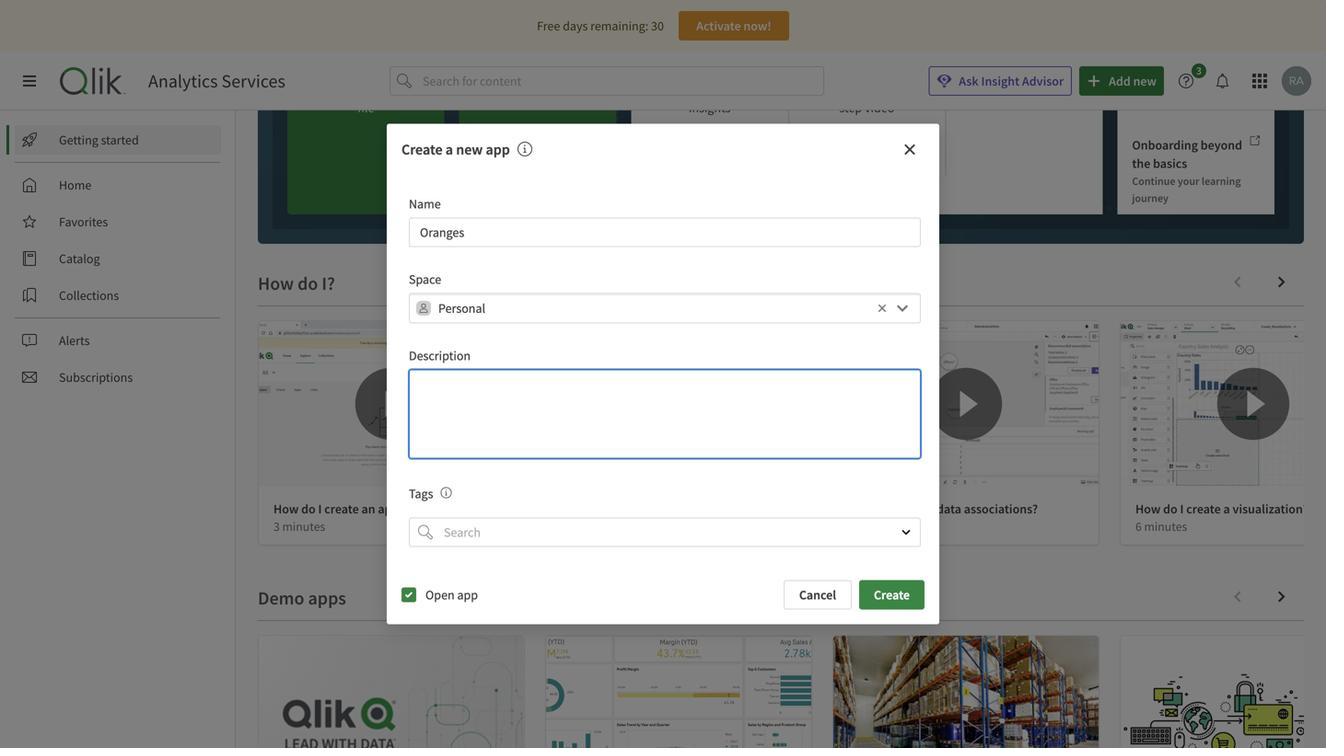 Task type: locate. For each thing, give the bounding box(es) containing it.
app?
[[378, 501, 405, 518], [707, 501, 734, 518]]

follow
[[815, 77, 851, 94]]

1 horizontal spatial data
[[722, 77, 746, 94]]

experience
[[660, 77, 719, 94]]

0 horizontal spatial create
[[402, 141, 443, 159]]

an inside how do i create an app? 3 minutes
[[362, 501, 375, 518]]

onboarding beyond the basics continue your learning journey
[[1132, 137, 1243, 206]]

1 minutes from the left
[[282, 519, 325, 535]]

1 horizontal spatial create
[[1187, 501, 1221, 518]]

cancel
[[799, 587, 836, 604]]

do inside how do i create an app? 3 minutes
[[301, 501, 316, 518]]

home
[[59, 177, 91, 193]]

3 i from the left
[[893, 501, 897, 518]]

experience data to insights
[[660, 77, 760, 116]]

1 vertical spatial the
[[1132, 155, 1151, 172]]

to
[[748, 77, 760, 94]]

2 create from the left
[[1187, 501, 1221, 518]]

1 horizontal spatial app
[[486, 141, 510, 159]]

minutes right 3
[[282, 519, 325, 535]]

how up 6
[[1136, 501, 1161, 518]]

1 i from the left
[[318, 501, 322, 518]]

0 vertical spatial a
[[446, 141, 453, 159]]

video
[[865, 99, 895, 116]]

minutes inside how do i create a visualization? 6 minutes
[[1145, 519, 1188, 535]]

an
[[362, 501, 375, 518], [691, 501, 705, 518]]

how up the "5"
[[848, 501, 874, 518]]

minutes right 7
[[570, 519, 613, 535]]

0 vertical spatial create
[[402, 141, 443, 159]]

start typing a tag name. select an existing tag or create a new tag by pressing enter or comma. press backspace to remove a tag. tooltip
[[433, 486, 452, 502]]

0 horizontal spatial an
[[362, 501, 375, 518]]

Name text field
[[409, 218, 921, 248]]

app right "open"
[[457, 587, 478, 604]]

do for how do i load data into an app?
[[589, 501, 603, 518]]

app? right into
[[707, 501, 734, 518]]

i inside how do i define data associations? 5 minutes
[[893, 501, 897, 518]]

i inside how do i create an app? 3 minutes
[[318, 501, 322, 518]]

data
[[722, 77, 746, 94], [639, 501, 664, 518], [937, 501, 962, 518]]

3 minutes from the left
[[857, 519, 900, 535]]

1 horizontal spatial the
[[1186, 96, 1202, 111]]

onboarding
[[1132, 137, 1198, 153]]

search image
[[418, 525, 433, 540]]

how do i define data associations? image
[[834, 322, 1099, 487]]

0 horizontal spatial app
[[457, 587, 478, 604]]

1 create from the left
[[325, 501, 359, 518]]

an left tags
[[362, 501, 375, 518]]

do
[[301, 501, 316, 518], [589, 501, 603, 518], [876, 501, 891, 518], [1164, 501, 1178, 518]]

the left go
[[1186, 96, 1202, 111]]

create a new app dialog
[[387, 124, 940, 625]]

minutes inside how do i create an app? 3 minutes
[[282, 519, 325, 535]]

0 horizontal spatial app?
[[378, 501, 405, 518]]

how up 7
[[561, 501, 586, 518]]

data left to
[[722, 77, 746, 94]]

minutes for how do i create a visualization?
[[1145, 519, 1188, 535]]

step
[[840, 99, 862, 116]]

activate now! link
[[679, 11, 789, 41]]

0 horizontal spatial a
[[446, 141, 453, 159]]

create left tags
[[325, 501, 359, 518]]

catalog link
[[15, 244, 221, 274]]

how inside how do i define data associations? 5 minutes
[[848, 501, 874, 518]]

the
[[1186, 96, 1202, 111], [1132, 155, 1151, 172]]

minutes inside how do i define data associations? 5 minutes
[[857, 519, 900, 535]]

1 do from the left
[[301, 501, 316, 518]]

demo app - visualization showcase image
[[259, 637, 524, 749]]

4 do from the left
[[1164, 501, 1178, 518]]

new
[[456, 141, 483, 159]]

create inside how do i create a visualization? 6 minutes
[[1187, 501, 1221, 518]]

main content
[[236, 0, 1326, 749]]

catalog
[[59, 251, 100, 267]]

how inside how do i create a visualization? 6 minutes
[[1136, 501, 1161, 518]]

0 horizontal spatial data
[[639, 501, 664, 518]]

i inside how do i create a visualization? 6 minutes
[[1181, 501, 1184, 518]]

app? left tags
[[378, 501, 405, 518]]

learning
[[1202, 174, 1241, 188]]

create for an
[[325, 501, 359, 518]]

visualization?
[[1233, 501, 1309, 518]]

3
[[274, 519, 280, 535]]

a
[[446, 141, 453, 159], [1224, 501, 1230, 518]]

how do i define data associations? element
[[848, 501, 1038, 518]]

how do i create a visualization? element
[[1136, 501, 1309, 518]]

into
[[666, 501, 688, 518]]

how do i define data associations? 5 minutes
[[848, 501, 1038, 535]]

data for how do i define data associations? 5 minutes
[[937, 501, 962, 518]]

2 i from the left
[[606, 501, 609, 518]]

on
[[1171, 96, 1184, 111]]

1 horizontal spatial an
[[691, 501, 705, 518]]

1 how from the left
[[274, 501, 299, 518]]

create
[[402, 141, 443, 159], [874, 587, 910, 604]]

create for create a new app
[[402, 141, 443, 159]]

4 minutes from the left
[[1145, 519, 1188, 535]]

do for how do i define data associations? 5 minutes
[[876, 501, 891, 518]]

minutes right 6
[[1145, 519, 1188, 535]]

0 vertical spatial the
[[1186, 96, 1202, 111]]

data for how do i load data into an app?
[[639, 501, 664, 518]]

how
[[274, 501, 299, 518], [561, 501, 586, 518], [848, 501, 874, 518], [1136, 501, 1161, 518]]

go
[[1204, 96, 1215, 111]]

insight
[[982, 73, 1020, 89]]

alerts
[[59, 333, 90, 349]]

do inside how do i create a visualization? 6 minutes
[[1164, 501, 1178, 518]]

minutes for how do i create an app?
[[282, 519, 325, 535]]

5
[[848, 519, 855, 535]]

do inside how do i define data associations? 5 minutes
[[876, 501, 891, 518]]

the up continue on the right of page
[[1132, 155, 1151, 172]]

your
[[1178, 174, 1200, 188]]

a left visualization?
[[1224, 501, 1230, 518]]

beyond
[[1201, 137, 1243, 153]]

getting started link
[[15, 125, 221, 155]]

minutes right the "5"
[[857, 519, 900, 535]]

a inside dialog
[[446, 141, 453, 159]]

1 vertical spatial a
[[1224, 501, 1230, 518]]

1 horizontal spatial create
[[874, 587, 910, 604]]

open app
[[426, 587, 478, 604]]

the for go
[[1186, 96, 1202, 111]]

2 do from the left
[[589, 501, 603, 518]]

remaining:
[[591, 18, 649, 34]]

insights
[[689, 99, 731, 116]]

create left new
[[402, 141, 443, 159]]

app right new
[[486, 141, 510, 159]]

create inside how do i create an app? 3 minutes
[[325, 501, 359, 518]]

create left visualization?
[[1187, 501, 1221, 518]]

6
[[1136, 519, 1142, 535]]

the inside "onboarding beyond the basics continue your learning journey"
[[1132, 155, 1151, 172]]

create
[[325, 501, 359, 518], [1187, 501, 1221, 518]]

continue
[[1132, 174, 1176, 188]]

3 how from the left
[[848, 501, 874, 518]]

1 app? from the left
[[378, 501, 405, 518]]

1 an from the left
[[362, 501, 375, 518]]

0 horizontal spatial create
[[325, 501, 359, 518]]

app
[[486, 141, 510, 159], [457, 587, 478, 604]]

analyze on the go
[[1132, 96, 1215, 111]]

how for how do i load data into an app?
[[561, 501, 586, 518]]

subscriptions link
[[15, 363, 221, 392]]

data left into
[[639, 501, 664, 518]]

4 i from the left
[[1181, 501, 1184, 518]]

free days remaining: 30
[[537, 18, 664, 34]]

data inside how do i define data associations? 5 minutes
[[937, 501, 962, 518]]

create down open icon
[[874, 587, 910, 604]]

1 horizontal spatial a
[[1224, 501, 1230, 518]]

create inside create button
[[874, 587, 910, 604]]

1 vertical spatial create
[[874, 587, 910, 604]]

activate now!
[[697, 18, 772, 34]]

follow this step-by- step video
[[815, 77, 920, 116]]

an right into
[[691, 501, 705, 518]]

a left new
[[446, 141, 453, 159]]

minutes
[[282, 519, 325, 535], [570, 519, 613, 535], [857, 519, 900, 535], [1145, 519, 1188, 535]]

how do i load data into an app? image
[[546, 322, 812, 487]]

2 horizontal spatial data
[[937, 501, 962, 518]]

experience data to insights button
[[631, 0, 789, 215]]

i
[[318, 501, 322, 518], [606, 501, 609, 518], [893, 501, 897, 518], [1181, 501, 1184, 518]]

how for how do i create an app? 3 minutes
[[274, 501, 299, 518]]

ask insight advisor button
[[929, 66, 1072, 96]]

3 do from the left
[[876, 501, 891, 518]]

1 vertical spatial app
[[457, 587, 478, 604]]

1 horizontal spatial app?
[[707, 501, 734, 518]]

2 how from the left
[[561, 501, 586, 518]]

collections
[[59, 287, 119, 304]]

how up 3
[[274, 501, 299, 518]]

by-
[[903, 77, 920, 94]]

how inside how do i create an app? 3 minutes
[[274, 501, 299, 518]]

close sidebar menu image
[[22, 74, 37, 88]]

4 how from the left
[[1136, 501, 1161, 518]]

data right define
[[937, 501, 962, 518]]

0 horizontal spatial the
[[1132, 155, 1151, 172]]

favorites link
[[15, 207, 221, 237]]



Task type: describe. For each thing, give the bounding box(es) containing it.
how do i create an app? 3 minutes
[[274, 501, 405, 535]]

i for how do i define data associations? 5 minutes
[[893, 501, 897, 518]]

minutes for how do i define data associations?
[[857, 519, 900, 535]]

data inside the experience data to insights
[[722, 77, 746, 94]]

how for how do i define data associations? 5 minutes
[[848, 501, 874, 518]]

now!
[[744, 18, 772, 34]]

basics
[[1153, 155, 1188, 172]]

free
[[537, 18, 560, 34]]

30
[[651, 18, 664, 34]]

main content containing experience data to insights
[[236, 0, 1326, 749]]

analyze
[[1132, 96, 1169, 111]]

how do i create a visualization? 6 minutes
[[1136, 501, 1309, 535]]

a inside how do i create a visualization? 6 minutes
[[1224, 501, 1230, 518]]

open image
[[901, 527, 912, 538]]

how do i create an app? element
[[274, 501, 405, 518]]

Search text field
[[440, 518, 885, 548]]

services
[[222, 70, 285, 93]]

ask
[[959, 73, 979, 89]]

getting
[[59, 132, 98, 148]]

create button
[[859, 581, 925, 610]]

space
[[409, 271, 441, 288]]

demo app - order-to-cash analytics image
[[1121, 637, 1326, 749]]

step-
[[876, 77, 903, 94]]

create for a
[[1187, 501, 1221, 518]]

journey
[[1132, 191, 1169, 206]]

advisor
[[1022, 73, 1064, 89]]

alerts link
[[15, 326, 221, 356]]

name
[[409, 196, 441, 212]]

2 app? from the left
[[707, 501, 734, 518]]

how do i create a visualization? image
[[1121, 322, 1326, 487]]

do for how do i create a visualization? 6 minutes
[[1164, 501, 1178, 518]]

associations?
[[964, 501, 1038, 518]]

ask insight advisor
[[959, 73, 1064, 89]]

cancel button
[[784, 581, 852, 610]]

analyze on the go link
[[1118, 51, 1275, 120]]

how do i create an app? image
[[259, 322, 524, 487]]

activate
[[697, 18, 741, 34]]

2 minutes from the left
[[570, 519, 613, 535]]

follow this step-by- step video button
[[789, 0, 946, 215]]

create for create
[[874, 587, 910, 604]]

2 an from the left
[[691, 501, 705, 518]]

demo app - beginner's tutorial image
[[546, 637, 812, 749]]

7
[[561, 519, 567, 535]]

this
[[853, 77, 873, 94]]

days
[[563, 18, 588, 34]]

collections link
[[15, 281, 221, 310]]

start typing a tag name. select an existing tag or create a new tag by pressing enter or comma. press backspace to remove a tag. image
[[441, 488, 452, 499]]

getting started
[[59, 132, 139, 148]]

analytics
[[148, 70, 218, 93]]

subscriptions
[[59, 369, 133, 386]]

create a new app
[[402, 141, 510, 159]]

app? inside how do i create an app? 3 minutes
[[378, 501, 405, 518]]

Description text field
[[409, 370, 921, 459]]

i for how do i load data into an app?
[[606, 501, 609, 518]]

how do i load data into an app?
[[561, 501, 734, 518]]

0 vertical spatial app
[[486, 141, 510, 159]]

home link
[[15, 170, 221, 200]]

analytics services element
[[148, 70, 285, 93]]

analytics services
[[148, 70, 285, 93]]

the for basics
[[1132, 155, 1151, 172]]

Space text field
[[438, 294, 873, 324]]

7 minutes
[[561, 519, 613, 535]]

how for how do i create a visualization? 6 minutes
[[1136, 501, 1161, 518]]

load
[[612, 501, 636, 518]]

i for how do i create an app? 3 minutes
[[318, 501, 322, 518]]

tags
[[409, 486, 433, 502]]

i for how do i create a visualization? 6 minutes
[[1181, 501, 1184, 518]]

open
[[426, 587, 455, 604]]

started
[[101, 132, 139, 148]]

do for how do i create an app? 3 minutes
[[301, 501, 316, 518]]

demo app - sap procurement image
[[834, 637, 1099, 749]]

navigation pane element
[[0, 118, 235, 400]]

description
[[409, 348, 471, 364]]

favorites
[[59, 214, 108, 230]]

define
[[899, 501, 934, 518]]



Task type: vqa. For each thing, say whether or not it's contained in the screenshot.


